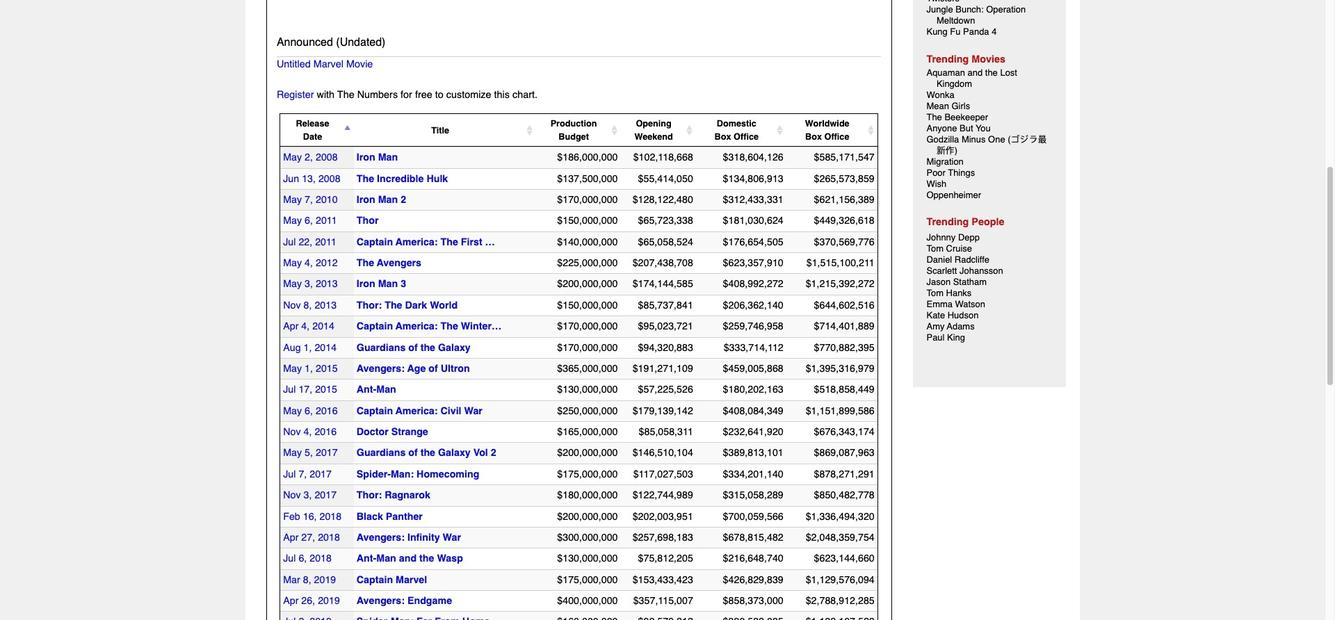 Task type: locate. For each thing, give the bounding box(es) containing it.
2014 up aug 1, 2014
[[312, 321, 334, 332]]

2017 right 5,
[[316, 447, 338, 459]]

grid containing may 2, 2008
[[280, 114, 877, 620]]

2 guardians from the top
[[357, 447, 406, 459]]

2 vertical spatial $170,000,000
[[557, 342, 618, 353]]

1 jul from the top
[[283, 236, 296, 247]]

register
[[277, 89, 314, 100]]

1 horizontal spatial office
[[824, 132, 849, 142]]

4 captain from the top
[[357, 574, 393, 585]]

2 vertical spatial avengers:
[[357, 595, 405, 606]]

thor: up black
[[357, 490, 382, 501]]

1, for aug
[[304, 342, 312, 353]]

2014
[[312, 321, 334, 332], [315, 342, 337, 353]]

2018 for apr 27, 2018
[[318, 532, 340, 543]]

$200,000,000 down $165,000,000
[[557, 447, 618, 459]]

1 $170,000,000 from the top
[[557, 194, 618, 205]]

1 $200,000,000 from the top
[[557, 279, 618, 290]]

2017 for nov 3, 2017
[[315, 490, 337, 501]]

7 row from the top
[[280, 253, 877, 274]]

0 vertical spatial 7,
[[305, 194, 313, 205]]

1 vertical spatial and
[[399, 553, 417, 564]]

4 row from the top
[[280, 189, 877, 210]]

the inside trending movies aquaman and the lost kingdom wonka mean girls the beekeeper anyone but you godzilla minus one (ゴジラ最 新作) migration poor things wish oppenheimer
[[985, 67, 998, 78]]

avengers: for avengers: infinity war
[[357, 532, 405, 543]]

$130,000,000
[[557, 384, 618, 395], [557, 553, 618, 564]]

$202,003,951
[[633, 511, 693, 522]]

16 row from the top
[[280, 443, 877, 464]]

0 vertical spatial 6,
[[305, 215, 313, 226]]

3 captain from the top
[[357, 405, 393, 416]]

johnny depp link
[[927, 232, 980, 243]]

2 apr from the top
[[283, 532, 299, 543]]

1 vertical spatial guardians
[[357, 447, 406, 459]]

jun 13, 2008 link
[[283, 173, 341, 184]]

6, for 2018
[[299, 553, 307, 564]]

row containing jul 6, 2018
[[280, 548, 877, 569]]

row containing mar 8, 2019
[[280, 569, 877, 590]]

0 vertical spatial galaxy
[[438, 342, 471, 353]]

office for worldwide box office
[[824, 132, 849, 142]]

2019 up apr 26, 2019 link
[[314, 574, 336, 585]]

0 vertical spatial $170,000,000
[[557, 194, 618, 205]]

2011 down 2010
[[316, 215, 337, 226]]

$333,714,112
[[724, 342, 784, 353]]

of right age
[[429, 363, 438, 374]]

the down iron man
[[357, 173, 374, 184]]

guardians for guardians of the galaxy
[[357, 342, 406, 353]]

doctor strange
[[357, 426, 428, 437]]

4, up aug 1, 2014
[[301, 321, 310, 332]]

0 vertical spatial war
[[464, 405, 483, 416]]

0 vertical spatial marvel
[[313, 59, 343, 70]]

2 vertical spatial of
[[408, 447, 418, 459]]

and
[[968, 67, 983, 78], [399, 553, 417, 564]]

3 avengers: from the top
[[357, 595, 405, 606]]

hulk
[[427, 173, 448, 184]]

may down 22,
[[283, 257, 302, 269]]

$676,343,174
[[814, 426, 875, 437]]

0 vertical spatial thor:
[[357, 300, 382, 311]]

ant- up 'doctor'
[[357, 384, 376, 395]]

of up "avengers: age of ultron" link
[[408, 342, 418, 353]]

apr
[[283, 321, 299, 332], [283, 532, 299, 543], [283, 595, 299, 606]]

3 iron from the top
[[357, 279, 375, 290]]

2 vertical spatial nov
[[283, 490, 301, 501]]

1 vertical spatial galaxy
[[438, 447, 471, 459]]

10 row from the top
[[280, 316, 877, 337]]

1 captain from the top
[[357, 236, 393, 247]]

23 row from the top
[[280, 590, 877, 612]]

4
[[992, 27, 997, 37]]

$95,023,721
[[638, 321, 693, 332]]

$858,373,000
[[723, 595, 784, 606]]

grid
[[280, 114, 877, 620]]

office inside domestic box office
[[734, 132, 759, 142]]

migration link
[[927, 156, 964, 167]]

1 vertical spatial ant-
[[357, 553, 376, 564]]

1 vertical spatial america:
[[396, 321, 438, 332]]

budget
[[559, 132, 589, 142]]

2 vertical spatial apr
[[283, 595, 299, 606]]

ant- up captain marvel link
[[357, 553, 376, 564]]

2 $175,000,000 from the top
[[557, 574, 618, 585]]

jul for jul 17, 2015
[[283, 384, 296, 395]]

box inside domestic box office
[[715, 132, 731, 142]]

0 vertical spatial 2016
[[316, 405, 338, 416]]

row containing feb 16, 2018
[[280, 506, 877, 527]]

the down 'mean' at the right of the page
[[927, 112, 942, 122]]

2019 for apr 26, 2019
[[318, 595, 340, 606]]

1 may from the top
[[283, 152, 302, 163]]

$623,144,660
[[814, 553, 875, 564]]

1 iron from the top
[[357, 152, 375, 163]]

14 row from the top
[[280, 400, 877, 421]]

3 jul from the top
[[283, 469, 296, 480]]

1 vertical spatial 2016
[[315, 426, 337, 437]]

iron down the avengers link
[[357, 279, 375, 290]]

2 vertical spatial 6,
[[299, 553, 307, 564]]

row containing may 5, 2017
[[280, 443, 877, 464]]

4 jul from the top
[[283, 553, 296, 564]]

nov up may 5, 2017 "link"
[[283, 426, 301, 437]]

chart.
[[512, 89, 538, 100]]

1 vertical spatial 7,
[[299, 469, 307, 480]]

2 may from the top
[[283, 194, 302, 205]]

girls
[[952, 101, 970, 111]]

1 vertical spatial thor:
[[357, 490, 382, 501]]

$150,000,000 up $140,000,000
[[557, 215, 618, 226]]

the up the spider-man: homecoming link
[[420, 447, 435, 459]]

$153,433,423
[[633, 574, 693, 585]]

2008 right 13,
[[318, 173, 341, 184]]

the beekeeper link
[[927, 112, 988, 122]]

1 apr from the top
[[283, 321, 299, 332]]

0 vertical spatial 3,
[[305, 279, 313, 290]]

15 row from the top
[[280, 421, 877, 443]]

box inside worldwide box office
[[805, 132, 822, 142]]

depp
[[958, 232, 980, 243]]

production budget: activate to sort column descending element
[[536, 114, 621, 147]]

man for iron man 3
[[378, 279, 398, 290]]

man down "avengers: age of ultron" link
[[376, 384, 396, 395]]

1 vertical spatial 2018
[[318, 532, 340, 543]]

2 thor: from the top
[[357, 490, 382, 501]]

galaxy up ultron
[[438, 342, 471, 353]]

beekeeper
[[945, 112, 988, 122]]

1 avengers: from the top
[[357, 363, 405, 374]]

jun 13, 2008
[[283, 173, 341, 184]]

row containing may 6, 2011
[[280, 210, 877, 231]]

and down avengers: infinity war
[[399, 553, 417, 564]]

0 vertical spatial 2011
[[316, 215, 337, 226]]

1 vertical spatial $130,000,000
[[557, 553, 618, 564]]

row containing jul 22, 2011
[[280, 231, 877, 253]]

0 vertical spatial and
[[968, 67, 983, 78]]

jul for jul 6, 2018
[[283, 553, 296, 564]]

6 row from the top
[[280, 231, 877, 253]]

the
[[337, 89, 354, 100], [927, 112, 942, 122], [357, 173, 374, 184], [441, 236, 458, 247], [357, 257, 374, 269], [385, 300, 402, 311], [441, 321, 458, 332]]

jul 22, 2011 link
[[283, 236, 336, 247]]

you
[[976, 123, 991, 133]]

2 vertical spatial 2017
[[315, 490, 337, 501]]

guardians of the galaxy
[[357, 342, 471, 353]]

war right civil
[[464, 405, 483, 416]]

3 row from the top
[[280, 168, 877, 189]]

may for may 3, 2013
[[283, 279, 302, 290]]

2 jul from the top
[[283, 384, 296, 395]]

nov up feb
[[283, 490, 301, 501]]

america: up avengers
[[396, 236, 438, 247]]

apr for apr 4, 2014
[[283, 321, 299, 332]]

2017 down may 5, 2017 "link"
[[310, 469, 332, 480]]

4 may from the top
[[283, 257, 302, 269]]

$175,000,000 for $117,027,503
[[557, 469, 618, 480]]

america: for first
[[396, 236, 438, 247]]

2 2011 from the top
[[315, 236, 336, 247]]

the down 'captain america: the winter…' 'link'
[[420, 342, 435, 353]]

1 vertical spatial iron
[[357, 194, 375, 205]]

2 iron from the top
[[357, 194, 375, 205]]

1 vertical spatial 2017
[[310, 469, 332, 480]]

tom down jason
[[927, 288, 944, 298]]

2016
[[316, 405, 338, 416], [315, 426, 337, 437]]

2 ant- from the top
[[357, 553, 376, 564]]

2013 down may 3, 2013 at the top left of page
[[315, 300, 337, 311]]

1 vertical spatial tom
[[927, 288, 944, 298]]

0 vertical spatial 2018
[[320, 511, 342, 522]]

thor: ragnarok
[[357, 490, 430, 501]]

1 america: from the top
[[396, 236, 438, 247]]

marvel down ant-man and the wasp
[[396, 574, 427, 585]]

1 $175,000,000 from the top
[[557, 469, 618, 480]]

3 may from the top
[[283, 215, 302, 226]]

0 vertical spatial avengers:
[[357, 363, 405, 374]]

1 vertical spatial 4,
[[301, 321, 310, 332]]

0 vertical spatial $200,000,000
[[557, 279, 618, 290]]

1 box from the left
[[715, 132, 731, 142]]

1 vertical spatial war
[[443, 532, 461, 543]]

9 row from the top
[[280, 295, 877, 316]]

of for guardians of the galaxy
[[408, 342, 418, 353]]

may for may 4, 2012
[[283, 257, 302, 269]]

production
[[551, 118, 597, 129]]

may for may 2, 2008
[[283, 152, 302, 163]]

guardians up spider-
[[357, 447, 406, 459]]

0 vertical spatial 2014
[[312, 321, 334, 332]]

man down incredible
[[378, 194, 398, 205]]

scarlett
[[927, 266, 957, 276]]

0 horizontal spatial and
[[399, 553, 417, 564]]

2 vertical spatial iron
[[357, 279, 375, 290]]

2013 down 2012
[[316, 279, 338, 290]]

4, for may
[[305, 257, 313, 269]]

office down domestic
[[734, 132, 759, 142]]

$170,000,000 for $128,122,480
[[557, 194, 618, 205]]

8, for 2019
[[303, 574, 311, 585]]

2014 up may 1, 2015
[[315, 342, 337, 353]]

may for may 7, 2010
[[283, 194, 302, 205]]

bunch:
[[956, 4, 984, 15]]

1 vertical spatial $175,000,000
[[557, 574, 618, 585]]

meltdown
[[937, 16, 975, 26]]

1 thor: from the top
[[357, 300, 382, 311]]

2 trending from the top
[[927, 217, 969, 228]]

1 vertical spatial 3,
[[304, 490, 312, 501]]

2 avengers: from the top
[[357, 532, 405, 543]]

iron up the incredible hulk
[[357, 152, 375, 163]]

captain down thor: the dark world
[[357, 321, 393, 332]]

$714,401,889
[[814, 321, 875, 332]]

1 vertical spatial 2008
[[318, 173, 341, 184]]

captain america: the winter…
[[357, 321, 502, 332]]

ultron
[[441, 363, 470, 374]]

may down 17,
[[283, 405, 302, 416]]

20 row from the top
[[280, 527, 877, 548]]

17 row from the top
[[280, 464, 877, 485]]

spider-
[[357, 469, 391, 480]]

may left the "2,"
[[283, 152, 302, 163]]

2 $130,000,000 from the top
[[557, 553, 618, 564]]

11 row from the top
[[280, 337, 877, 358]]

7, down 5,
[[299, 469, 307, 480]]

avengers: down captain marvel
[[357, 595, 405, 606]]

1 vertical spatial 6,
[[305, 405, 313, 416]]

1 vertical spatial 2019
[[318, 595, 340, 606]]

8 may from the top
[[283, 447, 302, 459]]

1 vertical spatial 8,
[[303, 574, 311, 585]]

3 nov from the top
[[283, 490, 301, 501]]

may up nov 8, 2013
[[283, 279, 302, 290]]

$175,000,000 up "$180,000,000"
[[557, 469, 618, 480]]

2 box from the left
[[805, 132, 822, 142]]

0 vertical spatial 2
[[401, 194, 406, 205]]

the left first
[[441, 236, 458, 247]]

$122,744,989
[[633, 490, 693, 501]]

1 horizontal spatial 2
[[491, 447, 496, 459]]

1 vertical spatial $170,000,000
[[557, 321, 618, 332]]

$250,000,000
[[557, 405, 618, 416]]

19 row from the top
[[280, 506, 877, 527]]

2 $200,000,000 from the top
[[557, 447, 618, 459]]

nov up apr 4, 2014
[[283, 300, 301, 311]]

3 $170,000,000 from the top
[[557, 342, 618, 353]]

2 vertical spatial 4,
[[304, 426, 312, 437]]

row containing nov 3, 2017
[[280, 485, 877, 506]]

6 may from the top
[[283, 363, 302, 374]]

3, down 'jul 7, 2017' on the bottom of page
[[304, 490, 312, 501]]

$175,000,000 up $400,000,000
[[557, 574, 618, 585]]

7 may from the top
[[283, 405, 302, 416]]

captain marvel
[[357, 574, 427, 585]]

2014 for aug 1, 2014
[[315, 342, 337, 353]]

0 horizontal spatial box
[[715, 132, 731, 142]]

$150,000,000 for $85,737,841
[[557, 300, 618, 311]]

1 galaxy from the top
[[438, 342, 471, 353]]

1 ant- from the top
[[357, 384, 376, 395]]

1 vertical spatial 2015
[[315, 384, 337, 395]]

may for may 5, 2017
[[283, 447, 302, 459]]

2015 for jul 17, 2015
[[315, 384, 337, 395]]

8, up apr 4, 2014
[[304, 300, 312, 311]]

18 row from the top
[[280, 485, 877, 506]]

trending inside trending movies aquaman and the lost kingdom wonka mean girls the beekeeper anyone but you godzilla minus one (ゴジラ最 新作) migration poor things wish oppenheimer
[[927, 54, 969, 65]]

the down infinity
[[419, 553, 434, 564]]

apr up aug
[[283, 321, 299, 332]]

aquaman and the lost kingdom link
[[927, 67, 1017, 89]]

$426,829,839
[[723, 574, 784, 585]]

marvel for captain
[[396, 574, 427, 585]]

0 vertical spatial 2015
[[316, 363, 338, 374]]

2017 up feb 16, 2018
[[315, 490, 337, 501]]

0 vertical spatial guardians
[[357, 342, 406, 353]]

guardians for guardians of the galaxy vol 2
[[357, 447, 406, 459]]

may 7, 2010
[[283, 194, 338, 205]]

captain for captain america: the winter…
[[357, 321, 393, 332]]

captain down ant-man link
[[357, 405, 393, 416]]

1 horizontal spatial box
[[805, 132, 822, 142]]

2011 right 22,
[[315, 236, 336, 247]]

1 row from the top
[[280, 114, 877, 147]]

$170,000,000
[[557, 194, 618, 205], [557, 321, 618, 332], [557, 342, 618, 353]]

1 vertical spatial $150,000,000
[[557, 300, 618, 311]]

man left 3
[[378, 279, 398, 290]]

thor: the dark world
[[357, 300, 458, 311]]

1 vertical spatial 1,
[[305, 363, 313, 374]]

1 $130,000,000 from the top
[[557, 384, 618, 395]]

0 vertical spatial apr
[[283, 321, 299, 332]]

1 vertical spatial trending
[[927, 217, 969, 228]]

2013 for nov 8, 2013
[[315, 300, 337, 311]]

0 vertical spatial iron
[[357, 152, 375, 163]]

0 vertical spatial america:
[[396, 236, 438, 247]]

nov for nov 3, 2017
[[283, 490, 301, 501]]

of down strange on the left of the page
[[408, 447, 418, 459]]

7, left 2010
[[305, 194, 313, 205]]

24 row from the top
[[280, 612, 877, 620]]

may up 22,
[[283, 215, 302, 226]]

12 row from the top
[[280, 358, 877, 379]]

$170,000,000 for $95,023,721
[[557, 321, 618, 332]]

0 horizontal spatial office
[[734, 132, 759, 142]]

1 office from the left
[[734, 132, 759, 142]]

jul left 22,
[[283, 236, 296, 247]]

0 vertical spatial 2008
[[316, 152, 338, 163]]

migration
[[927, 156, 964, 167]]

6, for 2011
[[305, 215, 313, 226]]

the left dark
[[385, 300, 402, 311]]

box down domestic
[[715, 132, 731, 142]]

2016 up may 5, 2017 "link"
[[315, 426, 337, 437]]

release
[[296, 118, 329, 129]]

iron up thor
[[357, 194, 375, 205]]

customize
[[446, 89, 491, 100]]

5 may from the top
[[283, 279, 302, 290]]

release date: activate to sort column descending element
[[280, 114, 354, 147]]

man for ant-man
[[376, 384, 396, 395]]

2 office from the left
[[824, 132, 849, 142]]

$207,438,708
[[633, 257, 693, 269]]

$130,000,000 for $75,812,205
[[557, 553, 618, 564]]

tom
[[927, 244, 944, 254], [927, 288, 944, 298]]

galaxy for guardians of the galaxy vol 2
[[438, 447, 471, 459]]

2017 for may 5, 2017
[[316, 447, 338, 459]]

2016 down jul 17, 2015
[[316, 405, 338, 416]]

8, for 2013
[[304, 300, 312, 311]]

0 vertical spatial $130,000,000
[[557, 384, 618, 395]]

row containing apr 4, 2014
[[280, 316, 877, 337]]

0 vertical spatial $150,000,000
[[557, 215, 618, 226]]

22 row from the top
[[280, 569, 877, 590]]

1 vertical spatial 2011
[[315, 236, 336, 247]]

0 vertical spatial nov
[[283, 300, 301, 311]]

row containing jun 13, 2008
[[280, 168, 877, 189]]

may left 5,
[[283, 447, 302, 459]]

2 right vol
[[491, 447, 496, 459]]

the down movies
[[985, 67, 998, 78]]

the down world
[[441, 321, 458, 332]]

1 vertical spatial marvel
[[396, 574, 427, 585]]

this
[[494, 89, 510, 100]]

6, down 27,
[[299, 553, 307, 564]]

1, down aug 1, 2014
[[305, 363, 313, 374]]

row containing nov 8, 2013
[[280, 295, 877, 316]]

0 vertical spatial 2017
[[316, 447, 338, 459]]

1 vertical spatial avengers:
[[357, 532, 405, 543]]

2 galaxy from the top
[[438, 447, 471, 459]]

1 vertical spatial 2014
[[315, 342, 337, 353]]

0 vertical spatial of
[[408, 342, 418, 353]]

3 $200,000,000 from the top
[[557, 511, 618, 522]]

6, for 2016
[[305, 405, 313, 416]]

$1,395,316,979
[[806, 363, 875, 374]]

row containing may 6, 2016
[[280, 400, 877, 421]]

1,
[[304, 342, 312, 353], [305, 363, 313, 374]]

$150,000,000 down $225,000,000
[[557, 300, 618, 311]]

3 america: from the top
[[396, 405, 438, 416]]

captain for captain america: the first …
[[357, 236, 393, 247]]

27,
[[301, 532, 315, 543]]

captain up avengers: endgame
[[357, 574, 393, 585]]

box down worldwide
[[805, 132, 822, 142]]

2018 right 16,
[[320, 511, 342, 522]]

captain down thor 'link'
[[357, 236, 393, 247]]

aug 1, 2014
[[283, 342, 337, 353]]

1 horizontal spatial marvel
[[396, 574, 427, 585]]

3 apr from the top
[[283, 595, 299, 606]]

2018 down apr 27, 2018
[[310, 553, 332, 564]]

jul 7, 2017 link
[[283, 469, 332, 480]]

apr left 26,
[[283, 595, 299, 606]]

2 vertical spatial $200,000,000
[[557, 511, 618, 522]]

8 row from the top
[[280, 274, 877, 295]]

trending for movies
[[927, 54, 969, 65]]

0 vertical spatial 2013
[[316, 279, 338, 290]]

marvel down announced (undated)
[[313, 59, 343, 70]]

oppenheimer
[[927, 190, 981, 200]]

1 nov from the top
[[283, 300, 301, 311]]

8,
[[304, 300, 312, 311], [303, 574, 311, 585]]

2 down the incredible hulk
[[401, 194, 406, 205]]

2 row from the top
[[280, 147, 877, 168]]

0 vertical spatial $175,000,000
[[557, 469, 618, 480]]

2 nov from the top
[[283, 426, 301, 437]]

1 vertical spatial nov
[[283, 426, 301, 437]]

captain america: civil war link
[[357, 405, 483, 416]]

0 horizontal spatial war
[[443, 532, 461, 543]]

0 vertical spatial ant-
[[357, 384, 376, 395]]

2 2015 from the top
[[315, 384, 337, 395]]

0 vertical spatial tom
[[927, 244, 944, 254]]

1 vertical spatial 2013
[[315, 300, 337, 311]]

ragnarok
[[385, 490, 430, 501]]

8, right mar
[[303, 574, 311, 585]]

$200,000,000 for $146,510,104
[[557, 447, 618, 459]]

$334,201,140
[[723, 469, 784, 480]]

trending up "aquaman"
[[927, 54, 969, 65]]

4, for nov
[[304, 426, 312, 437]]

trending people link
[[927, 217, 1005, 228]]

may 7, 2010 link
[[283, 194, 338, 205]]

$365,000,000
[[557, 363, 618, 374]]

nov 4, 2016
[[283, 426, 337, 437]]

thor: for thor: ragnarok
[[357, 490, 382, 501]]

1 horizontal spatial and
[[968, 67, 983, 78]]

2 $150,000,000 from the top
[[557, 300, 618, 311]]

trending inside trending people johnny depp tom cruise daniel radcliffe scarlett johansson jason statham tom hanks emma watson kate hudson amy adams paul king
[[927, 217, 969, 228]]

$117,027,503
[[633, 469, 693, 480]]

mean
[[927, 101, 949, 111]]

row containing nov 4, 2016
[[280, 421, 877, 443]]

opening weekend: activate to sort column descending element
[[621, 114, 696, 147]]

$179,139,142
[[633, 405, 693, 416]]

row containing jul 17, 2015
[[280, 379, 877, 400]]

avengers: age of ultron
[[357, 363, 470, 374]]

oppenheimer link
[[927, 190, 981, 200]]

anyone
[[927, 123, 957, 133]]

0 vertical spatial trending
[[927, 54, 969, 65]]

thor: down iron man 3 link
[[357, 300, 382, 311]]

1 guardians from the top
[[357, 342, 406, 353]]

office inside worldwide box office
[[824, 132, 849, 142]]

$130,000,000 up $250,000,000
[[557, 384, 618, 395]]

2019
[[314, 574, 336, 585], [318, 595, 340, 606]]

jul left 17,
[[283, 384, 296, 395]]

0 vertical spatial 4,
[[305, 257, 313, 269]]

free
[[415, 89, 432, 100]]

avengers: down black panther link
[[357, 532, 405, 543]]

things
[[948, 167, 975, 178]]

13 row from the top
[[280, 379, 877, 400]]

$370,569,776
[[814, 236, 875, 247]]

1 vertical spatial apr
[[283, 532, 299, 543]]

0 horizontal spatial marvel
[[313, 59, 343, 70]]

3,
[[305, 279, 313, 290], [304, 490, 312, 501]]

4, up 5,
[[304, 426, 312, 437]]

iron man 3
[[357, 279, 406, 290]]

2018 for feb 16, 2018
[[320, 511, 342, 522]]

2 captain from the top
[[357, 321, 393, 332]]

galaxy up homecoming
[[438, 447, 471, 459]]

2016 for nov 4, 2016
[[315, 426, 337, 437]]

2018 right 27,
[[318, 532, 340, 543]]

0 vertical spatial 2019
[[314, 574, 336, 585]]

kung fu panda 4 link
[[927, 27, 997, 37]]

2 vertical spatial 2018
[[310, 553, 332, 564]]

6, up jul 22, 2011 link
[[305, 215, 313, 226]]

$146,510,104
[[633, 447, 693, 459]]

america: down dark
[[396, 321, 438, 332]]

$200,000,000 up $300,000,000
[[557, 511, 618, 522]]

nov 3, 2017
[[283, 490, 337, 501]]

marvel inside grid
[[396, 574, 427, 585]]

jun
[[283, 173, 299, 184]]

1 2011 from the top
[[316, 215, 337, 226]]

1 $150,000,000 from the top
[[557, 215, 618, 226]]

thor: for thor: the dark world
[[357, 300, 382, 311]]

2008 for may 2, 2008
[[316, 152, 338, 163]]

2015 right 17,
[[315, 384, 337, 395]]

$181,030,624
[[723, 215, 784, 226]]

1 vertical spatial $200,000,000
[[557, 447, 618, 459]]

2 $170,000,000 from the top
[[557, 321, 618, 332]]

2 vertical spatial america:
[[396, 405, 438, 416]]

$150,000,000 for $65,723,338
[[557, 215, 618, 226]]

row
[[280, 114, 877, 147], [280, 147, 877, 168], [280, 168, 877, 189], [280, 189, 877, 210], [280, 210, 877, 231], [280, 231, 877, 253], [280, 253, 877, 274], [280, 274, 877, 295], [280, 295, 877, 316], [280, 316, 877, 337], [280, 337, 877, 358], [280, 358, 877, 379], [280, 379, 877, 400], [280, 400, 877, 421], [280, 421, 877, 443], [280, 443, 877, 464], [280, 464, 877, 485], [280, 485, 877, 506], [280, 506, 877, 527], [280, 527, 877, 548], [280, 548, 877, 569], [280, 569, 877, 590], [280, 590, 877, 612], [280, 612, 877, 620]]

row containing may 7, 2010
[[280, 189, 877, 210]]

2 america: from the top
[[396, 321, 438, 332]]

1 2015 from the top
[[316, 363, 338, 374]]

nov for nov 4, 2016
[[283, 426, 301, 437]]

$621,156,389
[[814, 194, 875, 205]]

2013 for may 3, 2013
[[316, 279, 338, 290]]

1, right aug
[[304, 342, 312, 353]]

0 vertical spatial 1,
[[304, 342, 312, 353]]

1 trending from the top
[[927, 54, 969, 65]]

jul 17, 2015 link
[[283, 384, 337, 395]]

and inside row
[[399, 553, 417, 564]]

3, for may
[[305, 279, 313, 290]]

of for guardians of the galaxy vol 2
[[408, 447, 418, 459]]

$700,059,566
[[723, 511, 784, 522]]

0 vertical spatial 8,
[[304, 300, 312, 311]]

21 row from the top
[[280, 548, 877, 569]]

tom up daniel
[[927, 244, 944, 254]]

apr left 27,
[[283, 532, 299, 543]]

0 horizontal spatial 2
[[401, 194, 406, 205]]

avengers: up ant-man link
[[357, 363, 405, 374]]

1 vertical spatial 2
[[491, 447, 496, 459]]

2008 right the "2,"
[[316, 152, 338, 163]]

$200,000,000 down $225,000,000
[[557, 279, 618, 290]]

man for iron man 2
[[378, 194, 398, 205]]

5 row from the top
[[280, 210, 877, 231]]

trending up johnny depp link
[[927, 217, 969, 228]]



Task type: describe. For each thing, give the bounding box(es) containing it.
man:
[[391, 469, 414, 480]]

$770,882,395
[[814, 342, 875, 353]]

jason statham link
[[927, 277, 987, 287]]

box for worldwide box office
[[805, 132, 822, 142]]

$134,806,913
[[723, 173, 784, 184]]

$170,000,000 for $94,320,883
[[557, 342, 618, 353]]

$2,788,912,285
[[806, 595, 875, 606]]

$180,202,163
[[723, 384, 784, 395]]

jul 22, 2011
[[283, 236, 336, 247]]

2 tom from the top
[[927, 288, 944, 298]]

$1,151,899,586
[[806, 405, 875, 416]]

man for iron man
[[378, 152, 398, 163]]

avengers: for avengers: endgame
[[357, 595, 405, 606]]

$315,058,289
[[723, 490, 784, 501]]

iron for iron man
[[357, 152, 375, 163]]

johansson
[[960, 266, 1003, 276]]

$644,602,516
[[814, 300, 875, 311]]

$1,515,100,211
[[806, 257, 875, 269]]

$623,357,910
[[723, 257, 784, 269]]

statham
[[953, 277, 987, 287]]

nov 4, 2016 link
[[283, 426, 337, 437]]

$459,005,868
[[723, 363, 784, 374]]

godzilla
[[927, 134, 959, 145]]

jul for jul 7, 2017
[[283, 469, 296, 480]]

worldwide box office: activate to sort column descending element
[[786, 114, 877, 147]]

1 horizontal spatial war
[[464, 405, 483, 416]]

row containing may 3, 2013
[[280, 274, 877, 295]]

2008 for jun 13, 2008
[[318, 173, 341, 184]]

ant- for ant-man and the wasp
[[357, 553, 376, 564]]

17,
[[299, 384, 312, 395]]

$174,144,585
[[633, 279, 693, 290]]

iron for iron man 3
[[357, 279, 375, 290]]

nov for nov 8, 2013
[[283, 300, 301, 311]]

movies
[[972, 54, 1006, 65]]

the up iron man 3
[[357, 257, 374, 269]]

$449,326,618
[[814, 215, 875, 226]]

row containing release
[[280, 114, 877, 147]]

$180,000,000
[[557, 490, 618, 501]]

fu
[[950, 27, 961, 37]]

$128,122,480
[[633, 194, 693, 205]]

and inside trending movies aquaman and the lost kingdom wonka mean girls the beekeeper anyone but you godzilla minus one (ゴジラ最 新作) migration poor things wish oppenheimer
[[968, 67, 983, 78]]

iron for iron man 2
[[357, 194, 375, 205]]

the right with
[[337, 89, 354, 100]]

hanks
[[946, 288, 972, 298]]

2019 for mar 8, 2019
[[314, 574, 336, 585]]

3, for nov
[[304, 490, 312, 501]]

captain america: the first … link
[[357, 236, 495, 247]]

weekend
[[635, 132, 673, 142]]

$259,746,958
[[723, 321, 784, 332]]

$206,362,140
[[723, 300, 784, 311]]

2018 for jul 6, 2018
[[310, 553, 332, 564]]

office for domestic box office
[[734, 132, 759, 142]]

apr 4, 2014 link
[[283, 321, 334, 332]]

may 2, 2008
[[283, 152, 338, 163]]

paul king link
[[927, 333, 965, 343]]

avengers: for avengers: age of ultron
[[357, 363, 405, 374]]

may 4, 2012
[[283, 257, 338, 269]]

apr for apr 26, 2019
[[283, 595, 299, 606]]

apr 27, 2018 link
[[283, 532, 340, 543]]

people
[[972, 217, 1005, 228]]

marvel for untitled
[[313, 59, 343, 70]]

may for may 6, 2016
[[283, 405, 302, 416]]

row containing may 2, 2008
[[280, 147, 877, 168]]

trending people johnny depp tom cruise daniel radcliffe scarlett johansson jason statham tom hanks emma watson kate hudson amy adams paul king
[[927, 217, 1005, 343]]

$1,336,494,320
[[806, 511, 875, 522]]

may 3, 2013 link
[[283, 279, 338, 290]]

7, for jul
[[299, 469, 307, 480]]

$318,604,126
[[723, 152, 784, 163]]

1, for may
[[305, 363, 313, 374]]

title: activate to sort column ascending element
[[354, 114, 536, 147]]

numbers
[[357, 89, 398, 100]]

hudson
[[948, 310, 979, 321]]

may for may 6, 2011
[[283, 215, 302, 226]]

dark
[[405, 300, 427, 311]]

cruise
[[946, 244, 972, 254]]

row containing jul 7, 2017
[[280, 464, 877, 485]]

aug 1, 2014 link
[[283, 342, 337, 353]]

the inside trending movies aquaman and the lost kingdom wonka mean girls the beekeeper anyone but you godzilla minus one (ゴジラ最 新作) migration poor things wish oppenheimer
[[927, 112, 942, 122]]

row containing aug 1, 2014
[[280, 337, 877, 358]]

domestic
[[717, 118, 756, 129]]

1 tom from the top
[[927, 244, 944, 254]]

7, for may
[[305, 194, 313, 205]]

title
[[431, 125, 449, 135]]

worldwide box office
[[805, 118, 850, 142]]

$137,500,000
[[557, 173, 618, 184]]

trending movies aquaman and the lost kingdom wonka mean girls the beekeeper anyone but you godzilla minus one (ゴジラ最 新作) migration poor things wish oppenheimer
[[927, 54, 1047, 200]]

2014 for apr 4, 2014
[[312, 321, 334, 332]]

untitled marvel movie
[[277, 59, 373, 70]]

jungle bunch: operation meltdown link
[[927, 4, 1026, 26]]

box for domestic box office
[[715, 132, 731, 142]]

america: for war
[[396, 405, 438, 416]]

thor link
[[357, 215, 379, 226]]

$225,000,000
[[557, 257, 618, 269]]

row containing may 1, 2015
[[280, 358, 877, 379]]

apr for apr 27, 2018
[[283, 532, 299, 543]]

$65,723,338
[[638, 215, 693, 226]]

trending for people
[[927, 217, 969, 228]]

america: for winter…
[[396, 321, 438, 332]]

may 5, 2017 link
[[283, 447, 338, 459]]

$94,320,883
[[638, 342, 693, 353]]

$850,482,778
[[814, 490, 875, 501]]

nov 8, 2013 link
[[283, 300, 337, 311]]

$200,000,000 for $174,144,585
[[557, 279, 618, 290]]

2017 for jul 7, 2017
[[310, 469, 332, 480]]

jul for jul 22, 2011
[[283, 236, 296, 247]]

2015 for may 1, 2015
[[316, 363, 338, 374]]

2016 for may 6, 2016
[[316, 405, 338, 416]]

untitled marvel movie link
[[277, 59, 373, 70]]

black
[[357, 511, 383, 522]]

minus
[[962, 134, 986, 145]]

captain marvel link
[[357, 574, 427, 585]]

incredible
[[377, 173, 424, 184]]

row containing apr 26, 2019
[[280, 590, 877, 612]]

may 1, 2015
[[283, 363, 338, 374]]

may 6, 2016
[[283, 405, 338, 416]]

godzilla minus one (ゴジラ最 新作) link
[[927, 134, 1047, 156]]

2011 for jul 22, 2011
[[315, 236, 336, 247]]

captain for captain america: civil war
[[357, 405, 393, 416]]

may for may 1, 2015
[[283, 363, 302, 374]]

avengers: endgame link
[[357, 595, 452, 606]]

scarlett johansson link
[[927, 266, 1003, 276]]

the incredible hulk link
[[357, 173, 448, 184]]

feb 16, 2018
[[283, 511, 342, 522]]

man for ant-man and the wasp
[[376, 553, 396, 564]]

$216,648,740
[[723, 553, 784, 564]]

watson
[[955, 299, 985, 310]]

jul 17, 2015
[[283, 384, 337, 395]]

2011 for may 6, 2011
[[316, 215, 337, 226]]

2010
[[316, 194, 338, 205]]

4, for apr
[[301, 321, 310, 332]]

galaxy for guardians of the galaxy
[[438, 342, 471, 353]]

$130,000,000 for $57,225,526
[[557, 384, 618, 395]]

$75,812,205
[[638, 553, 693, 564]]

$175,000,000 for $153,433,423
[[557, 574, 618, 585]]

release date
[[296, 118, 329, 142]]

ant- for ant-man
[[357, 384, 376, 395]]

apr 4, 2014
[[283, 321, 334, 332]]

row containing apr 27, 2018
[[280, 527, 877, 548]]

feb
[[283, 511, 300, 522]]

1 vertical spatial of
[[429, 363, 438, 374]]

domestic box office: activate to sort column descending element
[[696, 114, 786, 147]]

feb 16, 2018 link
[[283, 511, 342, 522]]

domestic box office
[[715, 118, 759, 142]]

daniel
[[927, 255, 952, 265]]

2,
[[305, 152, 313, 163]]

captain for captain marvel
[[357, 574, 393, 585]]

poor
[[927, 167, 946, 178]]

panda
[[963, 27, 989, 37]]

amy
[[927, 321, 945, 332]]

$200,000,000 for $202,003,951
[[557, 511, 618, 522]]

paul
[[927, 333, 945, 343]]

row containing may 4, 2012
[[280, 253, 877, 274]]



Task type: vqa. For each thing, say whether or not it's contained in the screenshot.
AMY ADAMS link at right
yes



